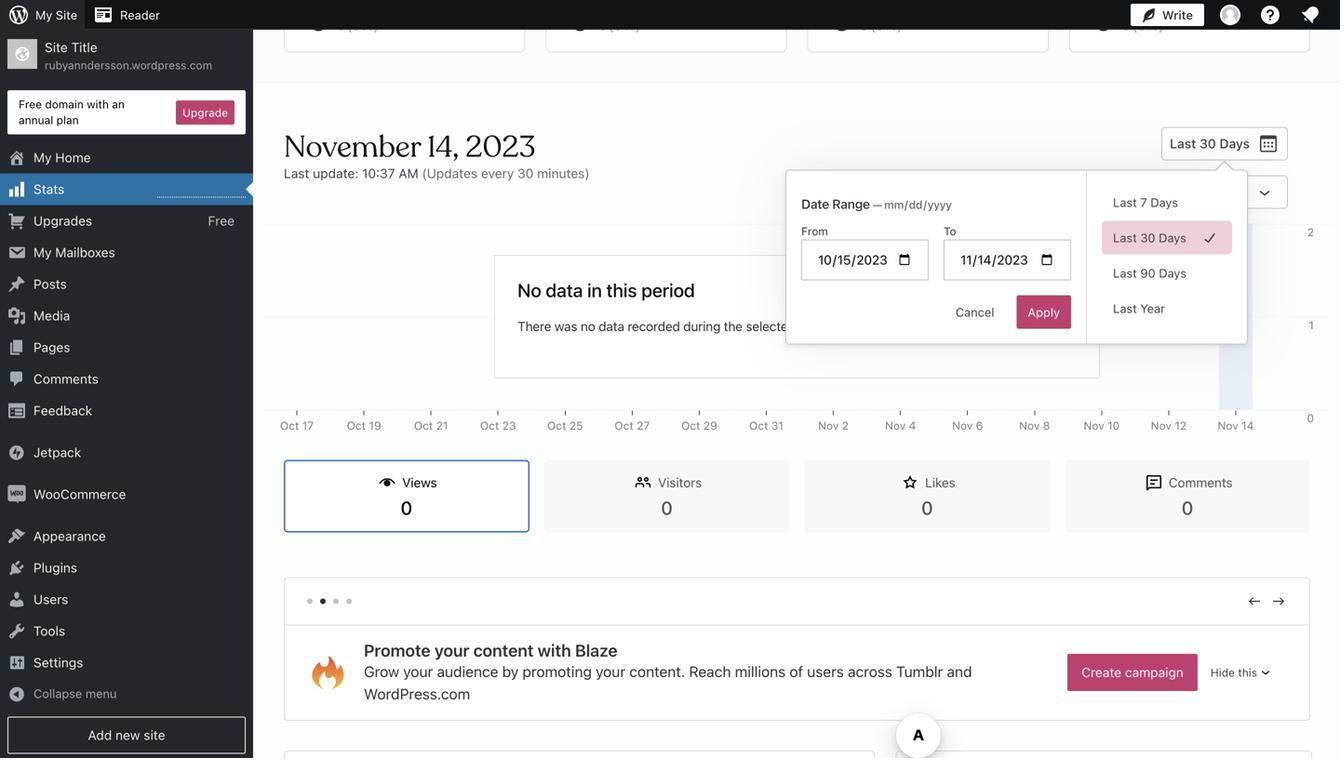 Task type: describe. For each thing, give the bounding box(es) containing it.
19
[[369, 419, 381, 433]]

date
[[802, 196, 830, 212]]

hide this
[[1211, 667, 1258, 680]]

my home link
[[0, 142, 253, 174]]

last 7 days button
[[1103, 186, 1233, 219]]

2 horizontal spatial your
[[596, 663, 626, 681]]

create campaign
[[1082, 665, 1184, 681]]

no
[[581, 319, 596, 334]]

plugins
[[34, 561, 77, 576]]

millions
[[735, 663, 786, 681]]

oct for oct 19
[[347, 419, 366, 433]]

content.
[[630, 663, 686, 681]]

apply
[[1028, 305, 1061, 319]]

0 vertical spatial data
[[546, 279, 583, 301]]

no
[[518, 279, 542, 301]]

in
[[588, 279, 602, 301]]

2 ( from the left
[[609, 18, 614, 33]]

90
[[1141, 266, 1156, 280]]

menu
[[86, 687, 117, 701]]

oct 31
[[750, 419, 784, 433]]

of
[[790, 663, 804, 681]]

an
[[112, 98, 125, 111]]

free for free domain with an annual plan
[[19, 98, 42, 111]]

nov for nov 12
[[1152, 419, 1172, 433]]

0 inside views 0
[[401, 497, 413, 519]]

7
[[1141, 196, 1148, 210]]

pages
[[34, 340, 70, 355]]

last for last 7 days 'button'
[[1114, 196, 1138, 210]]

try
[[872, 319, 890, 334]]

period.
[[828, 319, 868, 334]]

1 vertical spatial data
[[599, 319, 625, 334]]

period
[[642, 279, 695, 301]]

tools link
[[0, 616, 253, 648]]

0 vertical spatial 30
[[1200, 136, 1217, 151]]

nov 6
[[953, 419, 984, 433]]

comments for comments 0
[[1169, 475, 1233, 491]]

days inside button
[[1160, 266, 1187, 280]]

posts link
[[0, 269, 253, 300]]

upgrade
[[183, 106, 228, 119]]

by
[[503, 663, 519, 681]]

am
[[399, 166, 419, 181]]

media
[[34, 308, 70, 324]]

users link
[[0, 584, 253, 616]]

hide this button
[[1198, 656, 1288, 691]]

pages link
[[0, 332, 253, 364]]

tools
[[34, 624, 65, 639]]

—
[[873, 198, 883, 211]]

31
[[772, 419, 784, 433]]

25
[[570, 419, 583, 433]]

woocommerce link
[[0, 479, 253, 511]]

1 %) from the left
[[361, 18, 379, 33]]

range.
[[1040, 319, 1077, 334]]

1 ( from the left
[[347, 18, 352, 33]]

2 for 100,000 2 1 0
[[1308, 226, 1315, 239]]

days down last 7 days 'button'
[[1159, 231, 1187, 245]]

recorded
[[628, 319, 680, 334]]

last year button
[[1103, 292, 1233, 325]]

there
[[518, 319, 552, 334]]

previous image
[[1247, 593, 1264, 610]]

last inside november 14, 2023 last update: 10:37 am (updates every 30 minutes)
[[284, 166, 310, 181]]

reach
[[690, 663, 731, 681]]

my mailboxes
[[34, 245, 115, 260]]

last for last 30 days button inside date range "tooltip"
[[1114, 231, 1138, 245]]

cancel
[[956, 305, 995, 319]]

users
[[808, 663, 844, 681]]

100,000 2 1 0
[[1272, 226, 1315, 425]]

settings link
[[0, 648, 253, 679]]

nov 8
[[1020, 419, 1051, 433]]

days inside 'button'
[[1151, 196, 1179, 210]]

100,000 for 100,000 2 1 0
[[1272, 226, 1315, 239]]

my for my mailboxes
[[34, 245, 52, 260]]

oct for oct 17
[[280, 419, 299, 433]]

selected
[[746, 319, 796, 334]]

jetpack
[[34, 445, 81, 461]]

10
[[1108, 419, 1120, 433]]

29
[[704, 419, 718, 433]]

21
[[436, 419, 448, 433]]

this inside button
[[1239, 667, 1258, 680]]

img image for woocommerce
[[7, 486, 26, 504]]

2 time from the left
[[1012, 319, 1037, 334]]

site title rubyanndersson.wordpress.com
[[45, 40, 212, 72]]

30 inside date range "tooltip"
[[1141, 231, 1156, 245]]

4 0 ( 0 %) from the left
[[1122, 18, 1165, 33]]

content
[[474, 641, 534, 661]]

12
[[1175, 419, 1187, 433]]

1 0 ( 0 %) from the left
[[337, 18, 379, 33]]

write link
[[1131, 0, 1205, 30]]

highest hourly views 0 image
[[157, 186, 246, 198]]

nov for nov 10
[[1084, 419, 1105, 433]]

1
[[1310, 319, 1315, 332]]

feedback link
[[0, 395, 253, 427]]

0 horizontal spatial your
[[403, 663, 433, 681]]

upgrade button
[[176, 100, 235, 125]]

comments link
[[0, 364, 253, 395]]

views for views 0
[[402, 475, 437, 491]]

To date field
[[944, 240, 1072, 281]]

pager controls element
[[285, 579, 1310, 626]]

annual plan
[[19, 113, 79, 126]]

14,
[[428, 129, 459, 166]]

create
[[1082, 665, 1122, 681]]

date range tooltip
[[777, 161, 1249, 345]]

4 ( from the left
[[1133, 18, 1138, 33]]

reader
[[120, 8, 160, 22]]

next image
[[1271, 593, 1288, 610]]

last year
[[1114, 302, 1166, 316]]

0 vertical spatial last 30 days button
[[1162, 127, 1289, 161]]

3 ( from the left
[[871, 18, 876, 33]]

november
[[284, 129, 421, 166]]

nov for nov 14
[[1218, 419, 1239, 433]]

my home
[[34, 150, 91, 165]]

days up last 7 days 'button'
[[1220, 136, 1251, 151]]

comments for comments
[[34, 372, 99, 387]]

(updates
[[422, 166, 478, 181]]

to
[[944, 225, 957, 238]]

17
[[302, 419, 314, 433]]

add new site
[[88, 728, 165, 744]]

appearance link
[[0, 521, 253, 553]]

2 for nov 2
[[842, 419, 849, 433]]

users
[[34, 592, 68, 608]]



Task type: vqa. For each thing, say whether or not it's contained in the screenshot.
More options for site Site Title IMAGE
no



Task type: locate. For each thing, give the bounding box(es) containing it.
comments down 12
[[1169, 475, 1233, 491]]

1 vertical spatial site
[[45, 40, 68, 55]]

comments 0
[[1169, 475, 1233, 519]]

last 30 days up last 90 days
[[1114, 231, 1187, 245]]

every
[[481, 166, 514, 181]]

time left period.
[[799, 319, 824, 334]]

last for last 90 days button
[[1114, 266, 1138, 280]]

0 horizontal spatial 30
[[518, 166, 534, 181]]

nov for nov 6
[[953, 419, 973, 433]]

time
[[799, 319, 824, 334], [1012, 319, 1037, 334]]

free for free
[[208, 213, 235, 229]]

oct 25
[[548, 419, 583, 433]]

views right the —
[[905, 183, 940, 199]]

data left in in the top of the page
[[546, 279, 583, 301]]

3 0 ( 0 %) from the left
[[861, 18, 903, 33]]

collapse menu link
[[0, 679, 253, 710]]

domain
[[45, 98, 84, 111]]

oct 27
[[615, 419, 650, 433]]

100,000 for 100,000
[[1272, 419, 1315, 433]]

2 inside the 100,000 2 1 0
[[1308, 226, 1315, 239]]

views 0
[[401, 475, 437, 519]]

my site link
[[0, 0, 85, 30]]

last inside last 7 days 'button'
[[1114, 196, 1138, 210]]

0 horizontal spatial 2
[[842, 419, 849, 433]]

views down oct 21
[[402, 475, 437, 491]]

last down last 7 days
[[1114, 231, 1138, 245]]

1 horizontal spatial 30
[[1141, 231, 1156, 245]]

5 oct from the left
[[548, 419, 567, 433]]

oct for oct 21
[[414, 419, 433, 433]]

data
[[546, 279, 583, 301], [599, 319, 625, 334]]

there was no data recorded during the selected time period. try selecting a different time range.
[[518, 319, 1077, 334]]

last left update:
[[284, 166, 310, 181]]

2 nov from the left
[[885, 419, 906, 433]]

likes 0
[[922, 475, 956, 519]]

last 30 days button
[[1162, 127, 1289, 161], [1103, 221, 1233, 255]]

1 img image from the top
[[7, 444, 26, 462]]

oct left the 19
[[347, 419, 366, 433]]

6
[[977, 419, 984, 433]]

1 horizontal spatial time
[[1012, 319, 1037, 334]]

30 up 90
[[1141, 231, 1156, 245]]

tumblr
[[897, 663, 944, 681]]

views inside views 0
[[402, 475, 437, 491]]

%)
[[361, 18, 379, 33], [623, 18, 641, 33], [885, 18, 903, 33], [1147, 18, 1165, 33]]

0 vertical spatial 100,000
[[1272, 226, 1315, 239]]

nov for nov 2
[[819, 419, 839, 433]]

free
[[19, 98, 42, 111], [208, 213, 235, 229]]

10:37
[[362, 166, 395, 181]]

0 horizontal spatial time
[[799, 319, 824, 334]]

30 right every in the left of the page
[[518, 166, 534, 181]]

1 horizontal spatial your
[[435, 641, 470, 661]]

create campaign button
[[1068, 655, 1198, 692]]

img image left "jetpack"
[[7, 444, 26, 462]]

nov left 14
[[1218, 419, 1239, 433]]

0 inside likes 0
[[922, 497, 934, 519]]

my inside my home link
[[34, 150, 52, 165]]

oct for oct 29
[[682, 419, 701, 433]]

oct 23
[[480, 419, 516, 433]]

0 vertical spatial 2
[[1308, 226, 1315, 239]]

update:
[[313, 166, 359, 181]]

2 vertical spatial my
[[34, 245, 52, 260]]

site up title
[[56, 8, 77, 22]]

feedback
[[34, 403, 92, 419]]

last 30 days button inside date range "tooltip"
[[1103, 221, 1233, 255]]

your up audience
[[435, 641, 470, 661]]

nov
[[819, 419, 839, 433], [885, 419, 906, 433], [953, 419, 973, 433], [1020, 419, 1040, 433], [1084, 419, 1105, 433], [1152, 419, 1172, 433], [1218, 419, 1239, 433]]

1 horizontal spatial data
[[599, 319, 625, 334]]

last 30 days button up last 7 days 'button'
[[1162, 127, 1289, 161]]

4 nov from the left
[[1020, 419, 1040, 433]]

oct
[[280, 419, 299, 433], [347, 419, 366, 433], [414, 419, 433, 433], [480, 419, 499, 433], [548, 419, 567, 433], [615, 419, 634, 433], [682, 419, 701, 433], [750, 419, 769, 433]]

2 100,000 from the top
[[1272, 419, 1315, 433]]

1 oct from the left
[[280, 419, 299, 433]]

None checkbox
[[963, 183, 981, 202]]

this right the hide
[[1239, 667, 1258, 680]]

last
[[1171, 136, 1197, 151], [284, 166, 310, 181], [1114, 196, 1138, 210], [1114, 231, 1138, 245], [1114, 266, 1138, 280], [1114, 302, 1138, 316]]

likes
[[926, 475, 956, 491]]

free up annual plan
[[19, 98, 42, 111]]

hide
[[1211, 667, 1236, 680]]

oct left 29
[[682, 419, 701, 433]]

add
[[88, 728, 112, 744]]

last 30 days inside date range "tooltip"
[[1114, 231, 1187, 245]]

30 inside november 14, 2023 last update: 10:37 am (updates every 30 minutes)
[[518, 166, 534, 181]]

1 horizontal spatial 2
[[1308, 226, 1315, 239]]

during
[[684, 319, 721, 334]]

oct for oct 23
[[480, 419, 499, 433]]

0 vertical spatial this
[[607, 279, 637, 301]]

0 vertical spatial site
[[56, 8, 77, 22]]

last left 90
[[1114, 266, 1138, 280]]

my inside my mailboxes link
[[34, 245, 52, 260]]

oct 21
[[414, 419, 448, 433]]

4
[[909, 419, 917, 433]]

comments up feedback
[[34, 372, 99, 387]]

plugins link
[[0, 553, 253, 584]]

oct left 23
[[480, 419, 499, 433]]

appearance
[[34, 529, 106, 544]]

5 nov from the left
[[1084, 419, 1105, 433]]

3 %) from the left
[[885, 18, 903, 33]]

range
[[833, 196, 870, 212]]

time left 'range.'
[[1012, 319, 1037, 334]]

img image inside the jetpack link
[[7, 444, 26, 462]]

0 ( 0 %)
[[337, 18, 379, 33], [599, 18, 641, 33], [861, 18, 903, 33], [1122, 18, 1165, 33]]

your down the with blaze on the bottom left
[[596, 663, 626, 681]]

last left the year at top
[[1114, 302, 1138, 316]]

promoting
[[523, 663, 592, 681]]

last inside last year button
[[1114, 302, 1138, 316]]

0 horizontal spatial comments
[[34, 372, 99, 387]]

woocommerce
[[34, 487, 126, 502]]

0 vertical spatial comments
[[34, 372, 99, 387]]

nov left 8
[[1020, 419, 1040, 433]]

minutes)
[[537, 166, 590, 181]]

4 %) from the left
[[1147, 18, 1165, 33]]

year
[[1141, 302, 1166, 316]]

3 nov from the left
[[953, 419, 973, 433]]

1 100,000 from the top
[[1272, 226, 1315, 239]]

free domain with an annual plan
[[19, 98, 125, 126]]

0 vertical spatial last 30 days
[[1171, 136, 1251, 151]]

2 horizontal spatial 30
[[1200, 136, 1217, 151]]

my left the home
[[34, 150, 52, 165]]

0 vertical spatial free
[[19, 98, 42, 111]]

3 oct from the left
[[414, 419, 433, 433]]

my left reader link
[[35, 8, 52, 22]]

home
[[55, 150, 91, 165]]

days right 90
[[1160, 266, 1187, 280]]

2 img image from the top
[[7, 486, 26, 504]]

help image
[[1260, 4, 1282, 26]]

nov left 6
[[953, 419, 973, 433]]

nov left 10 at the right bottom of page
[[1084, 419, 1105, 433]]

nov for nov 4
[[885, 419, 906, 433]]

data right no at the top left
[[599, 319, 625, 334]]

2 vertical spatial 30
[[1141, 231, 1156, 245]]

views
[[905, 183, 940, 199], [402, 475, 437, 491]]

this
[[607, 279, 637, 301], [1239, 667, 1258, 680]]

oct left 31
[[750, 419, 769, 433]]

last up last 7 days 'button'
[[1171, 136, 1197, 151]]

selecting
[[893, 319, 946, 334]]

2
[[1308, 226, 1315, 239], [842, 419, 849, 433]]

1 vertical spatial views
[[402, 475, 437, 491]]

free down highest hourly views 0 image
[[208, 213, 235, 229]]

1 time from the left
[[799, 319, 824, 334]]

wordpress.com
[[364, 686, 471, 703]]

nov left 4
[[885, 419, 906, 433]]

last 30 days
[[1171, 136, 1251, 151], [1114, 231, 1187, 245]]

1 vertical spatial last 30 days
[[1114, 231, 1187, 245]]

1 vertical spatial img image
[[7, 486, 26, 504]]

my mailboxes link
[[0, 237, 253, 269]]

img image for jetpack
[[7, 444, 26, 462]]

my profile image
[[1221, 5, 1241, 25]]

1 vertical spatial my
[[34, 150, 52, 165]]

2 %) from the left
[[623, 18, 641, 33]]

last 30 days button down last 7 days 'button'
[[1103, 221, 1233, 255]]

2 0 ( 0 %) from the left
[[599, 18, 641, 33]]

1 horizontal spatial this
[[1239, 667, 1258, 680]]

0 inside the 100,000 2 1 0
[[1308, 412, 1315, 425]]

30 up last 7 days 'button'
[[1200, 136, 1217, 151]]

write
[[1163, 8, 1194, 22]]

1 vertical spatial free
[[208, 213, 235, 229]]

stats
[[34, 182, 64, 197]]

audience
[[437, 663, 499, 681]]

0 vertical spatial img image
[[7, 444, 26, 462]]

media link
[[0, 300, 253, 332]]

None date field
[[883, 196, 982, 214]]

6 nov from the left
[[1152, 419, 1172, 433]]

last left 7 on the top of the page
[[1114, 196, 1138, 210]]

0 vertical spatial views
[[905, 183, 940, 199]]

nov left 12
[[1152, 419, 1172, 433]]

was
[[555, 319, 578, 334]]

free inside free domain with an annual plan
[[19, 98, 42, 111]]

my for my home
[[34, 150, 52, 165]]

last inside last 90 days button
[[1114, 266, 1138, 280]]

a
[[949, 319, 956, 334]]

1 vertical spatial 30
[[518, 166, 534, 181]]

site inside site title rubyanndersson.wordpress.com
[[45, 40, 68, 55]]

From date field
[[802, 240, 929, 281]]

23
[[503, 419, 516, 433]]

oct for oct 31
[[750, 419, 769, 433]]

views for views
[[905, 183, 940, 199]]

oct left 21
[[414, 419, 433, 433]]

7 oct from the left
[[682, 419, 701, 433]]

rubyanndersson.wordpress.com
[[45, 59, 212, 72]]

8 oct from the left
[[750, 419, 769, 433]]

1 nov from the left
[[819, 419, 839, 433]]

oct for oct 27
[[615, 419, 634, 433]]

2 oct from the left
[[347, 419, 366, 433]]

with
[[87, 98, 109, 111]]

days right 7 on the top of the page
[[1151, 196, 1179, 210]]

site
[[144, 728, 165, 744]]

0 inside visitors 0
[[662, 497, 673, 519]]

img image left woocommerce
[[7, 486, 26, 504]]

0 inside the comments 0
[[1183, 497, 1194, 519]]

no data in this period
[[518, 279, 695, 301]]

oct 19
[[347, 419, 381, 433]]

campaign
[[1126, 665, 1184, 681]]

1 horizontal spatial views
[[905, 183, 940, 199]]

nov 4
[[885, 419, 917, 433]]

with blaze
[[538, 641, 618, 661]]

1 horizontal spatial free
[[208, 213, 235, 229]]

6 oct from the left
[[615, 419, 634, 433]]

1 vertical spatial this
[[1239, 667, 1258, 680]]

jetpack link
[[0, 437, 253, 469]]

site left title
[[45, 40, 68, 55]]

1 vertical spatial 100,000
[[1272, 419, 1315, 433]]

my up posts
[[34, 245, 52, 260]]

last 30 days up last 7 days 'button'
[[1171, 136, 1251, 151]]

site
[[56, 8, 77, 22], [45, 40, 68, 55]]

1 horizontal spatial comments
[[1169, 475, 1233, 491]]

your up wordpress.com
[[403, 663, 433, 681]]

0 vertical spatial my
[[35, 8, 52, 22]]

img image
[[7, 444, 26, 462], [7, 486, 26, 504]]

4 oct from the left
[[480, 419, 499, 433]]

my
[[35, 8, 52, 22], [34, 150, 52, 165], [34, 245, 52, 260]]

oct left 25
[[548, 419, 567, 433]]

2023
[[466, 129, 536, 166]]

1 vertical spatial comments
[[1169, 475, 1233, 491]]

0 horizontal spatial views
[[402, 475, 437, 491]]

nov for nov 8
[[1020, 419, 1040, 433]]

0 horizontal spatial free
[[19, 98, 42, 111]]

img image inside woocommerce link
[[7, 486, 26, 504]]

upgrades
[[34, 213, 92, 229]]

7 nov from the left
[[1218, 419, 1239, 433]]

manage your notifications image
[[1300, 4, 1322, 26]]

last 90 days button
[[1103, 257, 1233, 290]]

my for my site
[[35, 8, 52, 22]]

posts
[[34, 277, 67, 292]]

1 vertical spatial 2
[[842, 419, 849, 433]]

last for last year button
[[1114, 302, 1138, 316]]

1 vertical spatial last 30 days button
[[1103, 221, 1233, 255]]

oct for oct 25
[[548, 419, 567, 433]]

november 14, 2023 last update: 10:37 am (updates every 30 minutes)
[[284, 129, 590, 181]]

30
[[1200, 136, 1217, 151], [518, 166, 534, 181], [1141, 231, 1156, 245]]

nov right 31
[[819, 419, 839, 433]]

oct left 27
[[615, 419, 634, 433]]

nov 14
[[1218, 419, 1255, 433]]

last 90 days
[[1114, 266, 1187, 280]]

visitors
[[658, 475, 702, 491]]

0 horizontal spatial this
[[607, 279, 637, 301]]

this right in in the top of the page
[[607, 279, 637, 301]]

0 horizontal spatial data
[[546, 279, 583, 301]]

oct left 17 on the left bottom
[[280, 419, 299, 433]]



